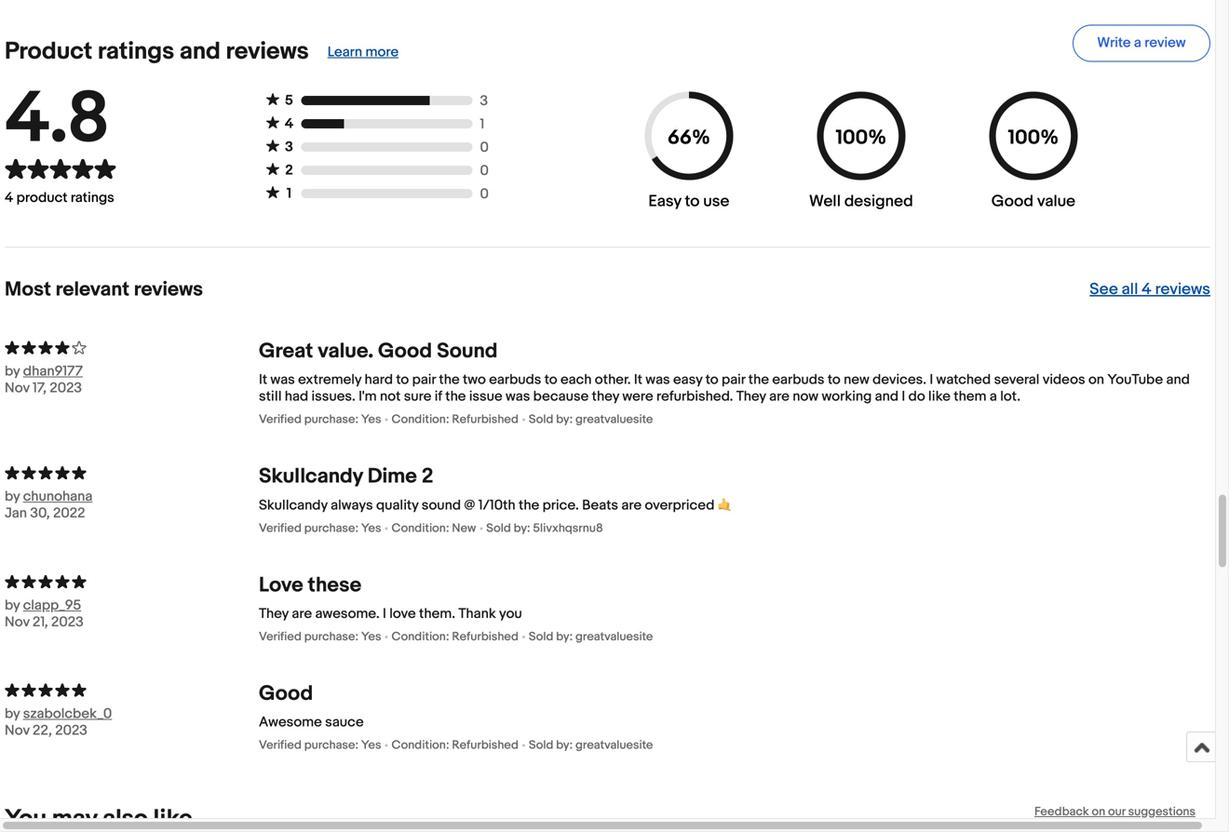 Task type: locate. For each thing, give the bounding box(es) containing it.
reviews
[[226, 37, 309, 66], [134, 277, 203, 302], [1156, 280, 1211, 299]]

2 percents of reviewers think of this product as image from the top
[[5, 464, 259, 481]]

yes for value.
[[361, 412, 381, 427]]

purchase: down 'always'
[[304, 521, 359, 536]]

1 horizontal spatial a
[[1134, 35, 1142, 51]]

verified down the still
[[259, 412, 302, 427]]

by: for skullcandy
[[514, 521, 531, 536]]

0 vertical spatial are
[[769, 388, 790, 405]]

the up sold by: 5livxhqsrnu8
[[519, 497, 540, 514]]

good left 'value'
[[992, 192, 1034, 212]]

purchase: for value.
[[304, 412, 359, 427]]

are left "now"
[[769, 388, 790, 405]]

1 percents of reviewers think of this product as image from the top
[[5, 339, 259, 356]]

they inside love these they are awesome. i love them. thank you
[[259, 606, 289, 623]]

0 horizontal spatial and
[[180, 37, 221, 66]]

1 earbuds from the left
[[489, 372, 542, 388]]

yes
[[361, 412, 381, 427], [361, 521, 381, 536], [361, 630, 381, 644], [361, 739, 381, 753]]

0 horizontal spatial reviews
[[134, 277, 203, 302]]

was down great
[[271, 372, 295, 388]]

refurbished for are
[[452, 630, 519, 644]]

easy to use
[[649, 192, 730, 212]]

verified purchase: yes down 'always'
[[259, 521, 381, 536]]

2023 inside by clapp_95 nov 21, 2023
[[51, 614, 84, 631]]

2 vertical spatial condition: refurbished
[[392, 739, 519, 753]]

good inside 100 percents of reviewers think of this product as good value element
[[992, 192, 1034, 212]]

are inside 'great value. good sound it was extremely hard to pair the two earbuds to each other. it was easy to pair the earbuds to new devices. i watched several videos on youtube and still had issues. i'm not sure if the issue was because they were refurbished. they are now working and i do like them a lot.'
[[769, 388, 790, 405]]

reviews right 'all'
[[1156, 280, 1211, 299]]

2 greatvaluesite from the top
[[576, 630, 653, 644]]

1 horizontal spatial 2
[[422, 464, 434, 489]]

verified down love
[[259, 630, 302, 644]]

purchase: down sauce
[[304, 739, 359, 753]]

2 vertical spatial 2023
[[55, 723, 87, 739]]

percents of reviewers think of this product as image for skullcandy
[[5, 464, 259, 481]]

1 nov from the top
[[5, 380, 30, 397]]

verified purchase: yes down issues.
[[259, 412, 381, 427]]

purchase: down issues.
[[304, 412, 359, 427]]

2022
[[53, 505, 85, 522]]

verified purchase: yes down awesome.
[[259, 630, 381, 644]]

verified purchase: yes down sauce
[[259, 739, 381, 753]]

good up awesome
[[259, 682, 313, 707]]

by inside 'by chunohana jan 30, 2022'
[[5, 488, 20, 505]]

2 down the 5
[[285, 162, 293, 179]]

and
[[180, 37, 221, 66], [1167, 372, 1190, 388], [875, 388, 899, 405]]

reviews up the 5
[[226, 37, 309, 66]]

earbuds right two
[[489, 372, 542, 388]]

by chunohana jan 30, 2022
[[5, 488, 93, 522]]

1 horizontal spatial 4
[[285, 116, 294, 132]]

good value
[[992, 192, 1076, 212]]

1 vertical spatial condition: refurbished
[[392, 630, 519, 644]]

4 left the product
[[5, 189, 13, 206]]

our
[[1108, 805, 1126, 820]]

4 right 'all'
[[1142, 280, 1152, 299]]

2 condition: refurbished from the top
[[392, 630, 519, 644]]

3 percents of reviewers think of this product as image from the top
[[5, 573, 259, 590]]

2023 right the 22,
[[55, 723, 87, 739]]

condition: refurbished for sound
[[392, 412, 519, 427]]

1 vertical spatial 0
[[480, 163, 489, 179]]

greatvaluesite for sound
[[576, 412, 653, 427]]

i
[[930, 372, 934, 388], [902, 388, 906, 405], [383, 606, 386, 623]]

sold for sound
[[529, 412, 554, 427]]

sound
[[437, 339, 498, 364]]

0 horizontal spatial a
[[990, 388, 997, 405]]

issue
[[469, 388, 503, 405]]

0 horizontal spatial are
[[292, 606, 312, 623]]

awesome.
[[315, 606, 380, 623]]

was left easy
[[646, 372, 670, 388]]

0 vertical spatial skullcandy
[[259, 464, 363, 489]]

2 skullcandy from the top
[[259, 497, 328, 514]]

4 verified from the top
[[259, 739, 302, 753]]

2 horizontal spatial good
[[992, 192, 1034, 212]]

1 vertical spatial are
[[622, 497, 642, 514]]

each
[[561, 372, 592, 388]]

product ratings and reviews
[[5, 37, 309, 66]]

2 vertical spatial are
[[292, 606, 312, 623]]

not
[[380, 388, 401, 405]]

verified purchase: yes for dime
[[259, 521, 381, 536]]

1 horizontal spatial good
[[378, 339, 432, 364]]

2 vertical spatial good
[[259, 682, 313, 707]]

greatvaluesite for are
[[576, 630, 653, 644]]

percents of reviewers think of this product as image up clapp_95 link
[[5, 573, 259, 590]]

1 horizontal spatial pair
[[722, 372, 746, 388]]

price.
[[543, 497, 579, 514]]

greatvaluesite
[[576, 412, 653, 427], [576, 630, 653, 644], [576, 739, 653, 753]]

nov inside by dhan9177 nov 17, 2023
[[5, 380, 30, 397]]

verified purchase: yes for value.
[[259, 412, 381, 427]]

2 vertical spatial 0
[[480, 186, 489, 203]]

dhan9177 link
[[23, 363, 153, 380]]

nov inside by clapp_95 nov 21, 2023
[[5, 614, 30, 631]]

2023 inside by szabolcbek_0 nov 22, 2023
[[55, 723, 87, 739]]

4 down the 5
[[285, 116, 294, 132]]

purchase: for these
[[304, 630, 359, 644]]

the
[[439, 372, 460, 388], [749, 372, 769, 388], [445, 388, 466, 405], [519, 497, 540, 514]]

do
[[909, 388, 926, 405]]

ratings right product
[[98, 37, 174, 66]]

0 horizontal spatial good
[[259, 682, 313, 707]]

1 vertical spatial sold by: greatvaluesite
[[529, 630, 653, 644]]

nov left 17,
[[5, 380, 30, 397]]

1 condition: from the top
[[392, 412, 449, 427]]

3 verified purchase: yes from the top
[[259, 630, 381, 644]]

1 vertical spatial good
[[378, 339, 432, 364]]

4 yes from the top
[[361, 739, 381, 753]]

was right issue
[[506, 388, 530, 405]]

verified purchase: yes for these
[[259, 630, 381, 644]]

1 horizontal spatial it
[[634, 372, 643, 388]]

product
[[16, 189, 68, 206]]

3 refurbished from the top
[[452, 739, 519, 753]]

2 nov from the top
[[5, 614, 30, 631]]

0 horizontal spatial 3
[[285, 139, 293, 156]]

2 vertical spatial nov
[[5, 723, 30, 739]]

by left 30,
[[5, 488, 20, 505]]

pair
[[412, 372, 436, 388], [722, 372, 746, 388]]

1 by from the top
[[5, 363, 20, 380]]

1 horizontal spatial 1
[[480, 116, 485, 133]]

the left two
[[439, 372, 460, 388]]

by inside by dhan9177 nov 17, 2023
[[5, 363, 20, 380]]

3 verified from the top
[[259, 630, 302, 644]]

0 horizontal spatial 4
[[5, 189, 13, 206]]

good
[[992, 192, 1034, 212], [378, 339, 432, 364], [259, 682, 313, 707]]

sold
[[529, 412, 554, 427], [487, 521, 511, 536], [529, 630, 554, 644], [529, 739, 554, 753]]

it right other.
[[634, 372, 643, 388]]

percents of reviewers think of this product as image
[[5, 339, 259, 356], [5, 464, 259, 481], [5, 573, 259, 590], [5, 682, 259, 698]]

0 horizontal spatial earbuds
[[489, 372, 542, 388]]

it down great
[[259, 372, 267, 388]]

to right hard
[[396, 372, 409, 388]]

lot.
[[1001, 388, 1021, 405]]

ratings right the product
[[71, 189, 114, 206]]

0 vertical spatial sold by: greatvaluesite
[[529, 412, 653, 427]]

1 vertical spatial 2
[[422, 464, 434, 489]]

pair right not
[[412, 372, 436, 388]]

the inside skullcandy dime 2 skullcandy always quality sound @ 1/10th the price.  beats are overpriced 🤙
[[519, 497, 540, 514]]

3 0 from the top
[[480, 186, 489, 203]]

0 for 1
[[480, 186, 489, 203]]

always
[[331, 497, 373, 514]]

0 vertical spatial 2023
[[50, 380, 82, 397]]

2023 inside by dhan9177 nov 17, 2023
[[50, 380, 82, 397]]

2 vertical spatial sold by: greatvaluesite
[[529, 739, 653, 753]]

feedback on our suggestions
[[1035, 805, 1196, 820]]

are down love
[[292, 606, 312, 623]]

good awesome sauce
[[259, 682, 364, 731]]

0 vertical spatial 2
[[285, 162, 293, 179]]

1 verified purchase: yes from the top
[[259, 412, 381, 427]]

to left use
[[685, 192, 700, 212]]

good inside good awesome sauce
[[259, 682, 313, 707]]

yes for awesome
[[361, 739, 381, 753]]

2 0 from the top
[[480, 163, 489, 179]]

refurbished for sound
[[452, 412, 519, 427]]

0 horizontal spatial i
[[383, 606, 386, 623]]

condition: refurbished
[[392, 412, 519, 427], [392, 630, 519, 644], [392, 739, 519, 753]]

1 vertical spatial greatvaluesite
[[576, 630, 653, 644]]

verified for good
[[259, 739, 302, 753]]

yes down awesome.
[[361, 630, 381, 644]]

still
[[259, 388, 282, 405]]

nov left 21,
[[5, 614, 30, 631]]

sold by: greatvaluesite
[[529, 412, 653, 427], [529, 630, 653, 644], [529, 739, 653, 753]]

by left 21,
[[5, 597, 20, 614]]

0 horizontal spatial it
[[259, 372, 267, 388]]

0 vertical spatial nov
[[5, 380, 30, 397]]

1 0 from the top
[[480, 139, 489, 156]]

because
[[533, 388, 589, 405]]

on left our
[[1092, 805, 1106, 820]]

0
[[480, 139, 489, 156], [480, 163, 489, 179], [480, 186, 489, 203]]

2 verified from the top
[[259, 521, 302, 536]]

1 skullcandy from the top
[[259, 464, 363, 489]]

thank
[[459, 606, 496, 623]]

new
[[844, 372, 870, 388]]

good for good value
[[992, 192, 1034, 212]]

2 up sound
[[422, 464, 434, 489]]

0 vertical spatial 1
[[480, 116, 485, 133]]

working
[[822, 388, 872, 405]]

2 yes from the top
[[361, 521, 381, 536]]

1 horizontal spatial reviews
[[226, 37, 309, 66]]

1 pair from the left
[[412, 372, 436, 388]]

percents of reviewers think of this product as image for great
[[5, 339, 259, 356]]

0 vertical spatial condition: refurbished
[[392, 412, 519, 427]]

them
[[954, 388, 987, 405]]

yes down i'm
[[361, 412, 381, 427]]

skullcandy
[[259, 464, 363, 489], [259, 497, 328, 514]]

are inside love these they are awesome. i love them. thank you
[[292, 606, 312, 623]]

skullcandy left 'always'
[[259, 497, 328, 514]]

2023 for love these
[[51, 614, 84, 631]]

1 purchase: from the top
[[304, 412, 359, 427]]

2 condition: from the top
[[392, 521, 449, 536]]

a left lot. at the top
[[990, 388, 997, 405]]

by szabolcbek_0 nov 22, 2023
[[5, 706, 112, 739]]

skullcandy dime 2 skullcandy always quality sound @ 1/10th the price.  beats are overpriced 🤙
[[259, 464, 731, 514]]

by inside by szabolcbek_0 nov 22, 2023
[[5, 706, 20, 723]]

reviews right relevant
[[134, 277, 203, 302]]

0 for 2
[[480, 163, 489, 179]]

0 vertical spatial 4
[[285, 116, 294, 132]]

are right the beats
[[622, 497, 642, 514]]

good inside 'great value. good sound it was extremely hard to pair the two earbuds to each other. it was easy to pair the earbuds to new devices. i watched several videos on youtube and still had issues. i'm not sure if the issue was because they were refurbished. they are now working and i do like them a lot.'
[[378, 339, 432, 364]]

3 purchase: from the top
[[304, 630, 359, 644]]

1 greatvaluesite from the top
[[576, 412, 653, 427]]

yes down sauce
[[361, 739, 381, 753]]

they left "now"
[[737, 388, 766, 405]]

nov inside by szabolcbek_0 nov 22, 2023
[[5, 723, 30, 739]]

0 vertical spatial good
[[992, 192, 1034, 212]]

0 vertical spatial 3
[[480, 93, 488, 110]]

see all 4 reviews link
[[1090, 280, 1211, 299]]

yes down 'always'
[[361, 521, 381, 536]]

1 vertical spatial 2023
[[51, 614, 84, 631]]

1 vertical spatial they
[[259, 606, 289, 623]]

1 vertical spatial a
[[990, 388, 997, 405]]

percents of reviewers think of this product as image for good
[[5, 682, 259, 698]]

3 yes from the top
[[361, 630, 381, 644]]

skullcandy up 'always'
[[259, 464, 363, 489]]

reviews for see all 4 reviews
[[1156, 280, 1211, 299]]

a inside 'great value. good sound it was extremely hard to pair the two earbuds to each other. it was easy to pair the earbuds to new devices. i watched several videos on youtube and still had issues. i'm not sure if the issue was because they were refurbished. they are now working and i do like them a lot.'
[[990, 388, 997, 405]]

by for great
[[5, 363, 20, 380]]

2 vertical spatial greatvaluesite
[[576, 739, 653, 753]]

4 purchase: from the top
[[304, 739, 359, 753]]

they down love
[[259, 606, 289, 623]]

1 vertical spatial skullcandy
[[259, 497, 328, 514]]

0 horizontal spatial 1
[[287, 186, 292, 202]]

on
[[1089, 372, 1105, 388], [1092, 805, 1106, 820]]

was
[[271, 372, 295, 388], [646, 372, 670, 388], [506, 388, 530, 405]]

condition: new
[[392, 521, 476, 536]]

2 earbuds from the left
[[773, 372, 825, 388]]

refurbished
[[452, 412, 519, 427], [452, 630, 519, 644], [452, 739, 519, 753]]

1 vertical spatial refurbished
[[452, 630, 519, 644]]

2 verified purchase: yes from the top
[[259, 521, 381, 536]]

sound
[[422, 497, 461, 514]]

0 horizontal spatial they
[[259, 606, 289, 623]]

by: for are
[[556, 630, 573, 644]]

4 by from the top
[[5, 706, 20, 723]]

verified down awesome
[[259, 739, 302, 753]]

value.
[[318, 339, 374, 364]]

i left love at the left of page
[[383, 606, 386, 623]]

love these they are awesome. i love them. thank you
[[259, 573, 522, 623]]

verified up love
[[259, 521, 302, 536]]

0 vertical spatial greatvaluesite
[[576, 412, 653, 427]]

1 horizontal spatial earbuds
[[773, 372, 825, 388]]

1 vertical spatial nov
[[5, 614, 30, 631]]

percents of reviewers think of this product as image up chunohana 'link'
[[5, 464, 259, 481]]

2 refurbished from the top
[[452, 630, 519, 644]]

1 horizontal spatial are
[[622, 497, 642, 514]]

1 refurbished from the top
[[452, 412, 519, 427]]

2023 right 17,
[[50, 380, 82, 397]]

0 vertical spatial refurbished
[[452, 412, 519, 427]]

by left the 22,
[[5, 706, 20, 723]]

i left do
[[902, 388, 906, 405]]

product
[[5, 37, 92, 66]]

2 sold by: greatvaluesite from the top
[[529, 630, 653, 644]]

0 vertical spatial on
[[1089, 372, 1105, 388]]

they inside 'great value. good sound it was extremely hard to pair the two earbuds to each other. it was easy to pair the earbuds to new devices. i watched several videos on youtube and still had issues. i'm not sure if the issue was because they were refurbished. they are now working and i do like them a lot.'
[[737, 388, 766, 405]]

2 purchase: from the top
[[304, 521, 359, 536]]

i right do
[[930, 372, 934, 388]]

0 horizontal spatial pair
[[412, 372, 436, 388]]

0 vertical spatial 0
[[480, 139, 489, 156]]

3 condition: from the top
[[392, 630, 449, 644]]

hard
[[365, 372, 393, 388]]

by left 17,
[[5, 363, 20, 380]]

purchase: down awesome.
[[304, 630, 359, 644]]

quality
[[376, 497, 419, 514]]

2 horizontal spatial 4
[[1142, 280, 1152, 299]]

3 nov from the top
[[5, 723, 30, 739]]

1 vertical spatial ratings
[[71, 189, 114, 206]]

1 condition: refurbished from the top
[[392, 412, 519, 427]]

2 inside skullcandy dime 2 skullcandy always quality sound @ 1/10th the price.  beats are overpriced 🤙
[[422, 464, 434, 489]]

nov
[[5, 380, 30, 397], [5, 614, 30, 631], [5, 723, 30, 739]]

on right videos
[[1089, 372, 1105, 388]]

30,
[[30, 505, 50, 522]]

sold for skullcandy
[[487, 521, 511, 536]]

nov left the 22,
[[5, 723, 30, 739]]

1 sold by: greatvaluesite from the top
[[529, 412, 653, 427]]

2 by from the top
[[5, 488, 20, 505]]

percents of reviewers think of this product as image up dhan9177 link
[[5, 339, 259, 356]]

these
[[308, 573, 362, 598]]

4 verified purchase: yes from the top
[[259, 739, 381, 753]]

watched
[[937, 372, 991, 388]]

1 verified from the top
[[259, 412, 302, 427]]

2023 right 21,
[[51, 614, 84, 631]]

0 vertical spatial they
[[737, 388, 766, 405]]

percents of reviewers think of this product as image up szabolcbek_0 "link" at the bottom left
[[5, 682, 259, 698]]

0 for 3
[[480, 139, 489, 156]]

3 by from the top
[[5, 597, 20, 614]]

earbuds left new
[[773, 372, 825, 388]]

2 horizontal spatial are
[[769, 388, 790, 405]]

dhan9177
[[23, 363, 83, 380]]

4 percents of reviewers think of this product as image from the top
[[5, 682, 259, 698]]

1 yes from the top
[[361, 412, 381, 427]]

1 horizontal spatial they
[[737, 388, 766, 405]]

1 vertical spatial 4
[[5, 189, 13, 206]]

2 horizontal spatial reviews
[[1156, 280, 1211, 299]]

pair right easy
[[722, 372, 746, 388]]

4 condition: from the top
[[392, 739, 449, 753]]

chunohana
[[23, 488, 93, 505]]

good up hard
[[378, 339, 432, 364]]

a right write
[[1134, 35, 1142, 51]]

by inside by clapp_95 nov 21, 2023
[[5, 597, 20, 614]]

2 vertical spatial refurbished
[[452, 739, 519, 753]]



Task type: describe. For each thing, give the bounding box(es) containing it.
use
[[703, 192, 730, 212]]

you
[[499, 606, 522, 623]]

overpriced
[[645, 497, 715, 514]]

by for love
[[5, 597, 20, 614]]

all
[[1122, 280, 1139, 299]]

by for skullcandy
[[5, 488, 20, 505]]

jan
[[5, 505, 27, 522]]

100 percents of reviewers think of this product as good value element
[[964, 92, 1104, 227]]

two
[[463, 372, 486, 388]]

2 pair from the left
[[722, 372, 746, 388]]

feedback on our suggestions link
[[1035, 805, 1196, 820]]

well designed
[[809, 192, 914, 212]]

beats
[[582, 497, 619, 514]]

sold by: greatvaluesite for sound
[[529, 412, 653, 427]]

good for good awesome sauce
[[259, 682, 313, 707]]

verified for skullcandy dime 2
[[259, 521, 302, 536]]

to right easy
[[706, 372, 719, 388]]

most relevant reviews
[[5, 277, 203, 302]]

i inside love these they are awesome. i love them. thank you
[[383, 606, 386, 623]]

0 vertical spatial a
[[1134, 35, 1142, 51]]

value
[[1038, 192, 1076, 212]]

66 percents of reviewers think of this product as easy to use element
[[619, 92, 759, 227]]

3 condition: refurbished from the top
[[392, 739, 519, 753]]

17,
[[33, 380, 47, 397]]

great value. good sound it was extremely hard to pair the two earbuds to each other. it was easy to pair the earbuds to new devices. i watched several videos on youtube and still had issues. i'm not sure if the issue was because they were refurbished. they are now working and i do like them a lot.
[[259, 339, 1190, 405]]

learn
[[328, 44, 362, 61]]

verified for great value. good sound
[[259, 412, 302, 427]]

verified purchase: yes for awesome
[[259, 739, 381, 753]]

2 it from the left
[[634, 372, 643, 388]]

nov for good
[[5, 723, 30, 739]]

🤙
[[718, 497, 731, 514]]

i'm
[[359, 388, 377, 405]]

see
[[1090, 280, 1119, 299]]

percents of reviewers think of this product as image for love
[[5, 573, 259, 590]]

devices.
[[873, 372, 927, 388]]

youtube
[[1108, 372, 1164, 388]]

reviews for product ratings and reviews
[[226, 37, 309, 66]]

are inside skullcandy dime 2 skullcandy always quality sound @ 1/10th the price.  beats are overpriced 🤙
[[622, 497, 642, 514]]

0 horizontal spatial 2
[[285, 162, 293, 179]]

1 horizontal spatial was
[[506, 388, 530, 405]]

more
[[366, 44, 399, 61]]

see all 4 reviews
[[1090, 280, 1211, 299]]

purchase: for awesome
[[304, 739, 359, 753]]

sauce
[[325, 714, 364, 731]]

like
[[929, 388, 951, 405]]

to left new
[[828, 372, 841, 388]]

4.8 out of 5 stars based on 4 product ratings image
[[5, 158, 265, 180]]

learn more link
[[328, 44, 399, 61]]

4 for 4
[[285, 116, 294, 132]]

feedback
[[1035, 805, 1089, 820]]

review
[[1145, 35, 1186, 51]]

4 for 4 product ratings
[[5, 189, 13, 206]]

learn more
[[328, 44, 399, 61]]

sold for are
[[529, 630, 554, 644]]

condition: for these
[[392, 630, 449, 644]]

1 vertical spatial 3
[[285, 139, 293, 156]]

videos
[[1043, 372, 1086, 388]]

the right if
[[445, 388, 466, 405]]

them.
[[419, 606, 456, 623]]

well
[[809, 192, 841, 212]]

condition: for dime
[[392, 521, 449, 536]]

purchase: for dime
[[304, 521, 359, 536]]

other.
[[595, 372, 631, 388]]

2 horizontal spatial was
[[646, 372, 670, 388]]

suggestions
[[1129, 805, 1196, 820]]

szabolcbek_0
[[23, 706, 112, 723]]

to left each
[[545, 372, 558, 388]]

22,
[[33, 723, 52, 739]]

new
[[452, 521, 476, 536]]

extremely
[[298, 372, 362, 388]]

sold by: 5livxhqsrnu8
[[487, 521, 603, 536]]

yes for these
[[361, 630, 381, 644]]

yes for dime
[[361, 521, 381, 536]]

3 sold by: greatvaluesite from the top
[[529, 739, 653, 753]]

they
[[592, 388, 619, 405]]

condition: for awesome
[[392, 739, 449, 753]]

by for good
[[5, 706, 20, 723]]

issues.
[[312, 388, 356, 405]]

great
[[259, 339, 313, 364]]

nov for great value. good sound
[[5, 380, 30, 397]]

0 vertical spatial ratings
[[98, 37, 174, 66]]

write a review link
[[1073, 25, 1211, 62]]

awesome
[[259, 714, 322, 731]]

had
[[285, 388, 308, 405]]

1 vertical spatial 1
[[287, 186, 292, 202]]

on inside 'great value. good sound it was extremely hard to pair the two earbuds to each other. it was easy to pair the earbuds to new devices. i watched several videos on youtube and still had issues. i'm not sure if the issue was because they were refurbished. they are now working and i do like them a lot.'
[[1089, 372, 1105, 388]]

2 horizontal spatial i
[[930, 372, 934, 388]]

by dhan9177 nov 17, 2023
[[5, 363, 83, 397]]

100 percents of reviewers think of this product as well designed element
[[792, 92, 931, 227]]

1 horizontal spatial and
[[875, 388, 899, 405]]

szabolcbek_0 link
[[23, 706, 153, 723]]

2 vertical spatial 4
[[1142, 280, 1152, 299]]

designed
[[845, 192, 914, 212]]

1 horizontal spatial i
[[902, 388, 906, 405]]

sold by: greatvaluesite for are
[[529, 630, 653, 644]]

0 horizontal spatial was
[[271, 372, 295, 388]]

love
[[259, 573, 303, 598]]

easy
[[673, 372, 703, 388]]

4.8
[[5, 77, 110, 164]]

relevant
[[56, 277, 129, 302]]

5
[[285, 92, 293, 109]]

love
[[390, 606, 416, 623]]

2023 for good
[[55, 723, 87, 739]]

the left "now"
[[749, 372, 769, 388]]

nov for love these
[[5, 614, 30, 631]]

now
[[793, 388, 819, 405]]

1 vertical spatial on
[[1092, 805, 1106, 820]]

1 it from the left
[[259, 372, 267, 388]]

write
[[1098, 35, 1131, 51]]

3 greatvaluesite from the top
[[576, 739, 653, 753]]

most
[[5, 277, 51, 302]]

condition: for value.
[[392, 412, 449, 427]]

several
[[994, 372, 1040, 388]]

clapp_95
[[23, 597, 81, 614]]

2 horizontal spatial and
[[1167, 372, 1190, 388]]

easy
[[649, 192, 682, 212]]

dime
[[368, 464, 417, 489]]

5livxhqsrnu8
[[533, 521, 603, 536]]

verified for love these
[[259, 630, 302, 644]]

by clapp_95 nov 21, 2023
[[5, 597, 84, 631]]

21,
[[33, 614, 48, 631]]

1 horizontal spatial 3
[[480, 93, 488, 110]]

refurbished.
[[657, 388, 733, 405]]

2023 for great value. good sound
[[50, 380, 82, 397]]

by: for sound
[[556, 412, 573, 427]]

sure
[[404, 388, 432, 405]]

chunohana link
[[23, 488, 153, 505]]

were
[[623, 388, 654, 405]]

write a review
[[1098, 35, 1186, 51]]

condition: refurbished for are
[[392, 630, 519, 644]]

1/10th
[[479, 497, 516, 514]]

4 product ratings
[[5, 189, 114, 206]]



Task type: vqa. For each thing, say whether or not it's contained in the screenshot.


